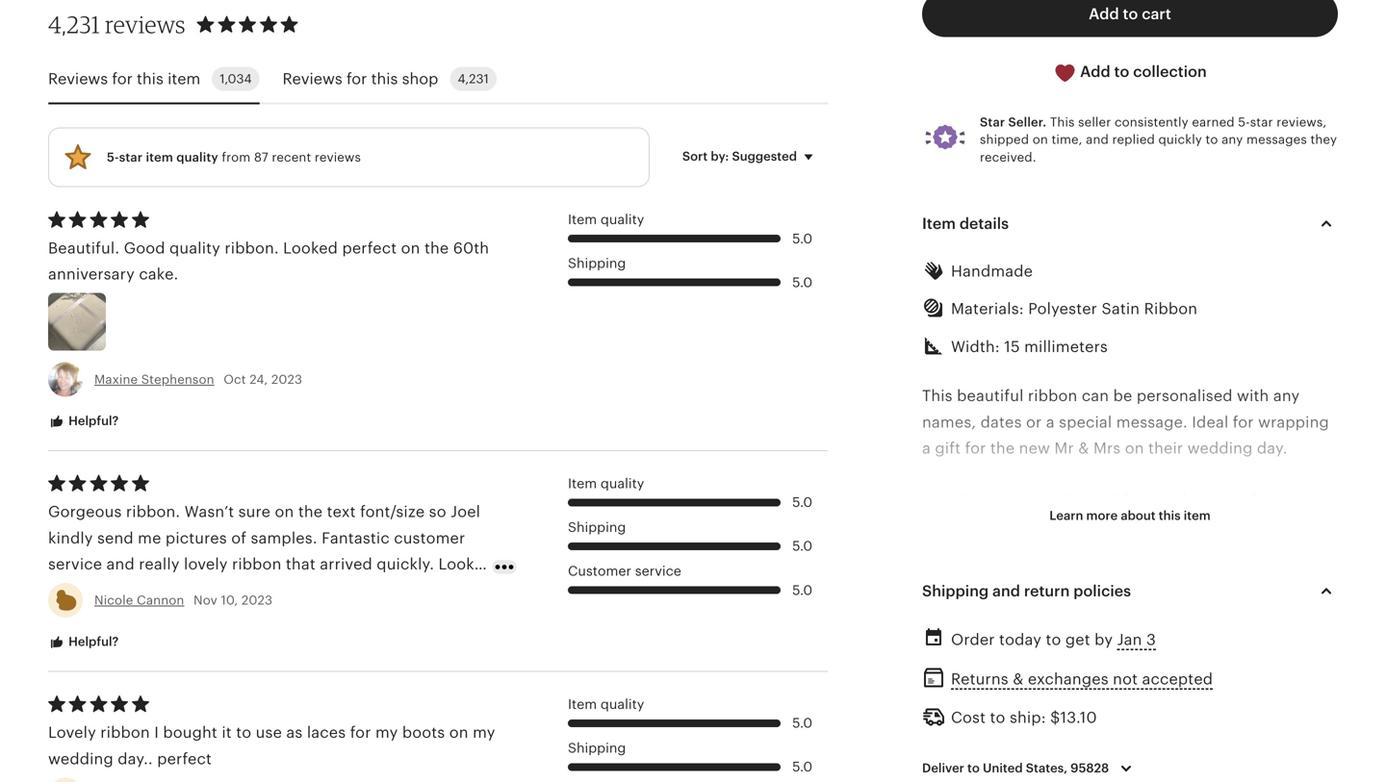 Task type: locate. For each thing, give the bounding box(es) containing it.
4,231
[[48, 10, 100, 39], [458, 72, 489, 86]]

1 vertical spatial i
[[154, 725, 159, 742]]

shipping and return policies
[[923, 583, 1132, 600]]

0 horizontal spatial from
[[222, 150, 251, 165]]

1 vertical spatial personalised
[[1004, 492, 1100, 510]]

by:
[[711, 149, 729, 164]]

returns
[[952, 671, 1009, 689]]

2 images from the left
[[1085, 623, 1139, 641]]

0 vertical spatial i
[[158, 582, 163, 600]]

consistently
[[1115, 115, 1189, 129]]

my left boots
[[376, 725, 398, 742]]

1 horizontal spatial &
[[1079, 440, 1090, 457]]

1 vertical spatial ribbon.
[[126, 504, 180, 521]]

add left cart
[[1089, 5, 1120, 23]]

this inside the this seller consistently earned 5-star reviews, shipped on time, and replied quickly to any messages they received.
[[1051, 115, 1075, 129]]

also inside our 15mm personalised ribbon is also great for your wedding favours and wedding décor.
[[1175, 492, 1205, 510]]

0 vertical spatial from
[[222, 150, 251, 165]]

0 vertical spatial the
[[425, 240, 449, 257]]

1 horizontal spatial of
[[1193, 571, 1208, 588]]

i
[[158, 582, 163, 600], [154, 725, 159, 742]]

product
[[952, 623, 1012, 641]]

perfect down bought
[[157, 751, 212, 768]]

this up names,
[[923, 388, 953, 405]]

3 5.0 from the top
[[793, 495, 813, 511]]

1 vertical spatial reviews
[[315, 150, 361, 165]]

joel
[[451, 504, 481, 521]]

our
[[923, 623, 948, 641]]

mr
[[1055, 440, 1075, 457]]

to left cart
[[1123, 5, 1139, 23]]

ribbon inside gorgeous ribbon. wasn't sure on the text font/size so joel kindly send me pictures of samples. fantastic customer service and really lovely ribbon that arrived quickly. looks great for what i intended it for x
[[232, 556, 282, 574]]

1 helpful? button from the top
[[34, 404, 133, 440]]

4,231 up reviews for this item
[[48, 10, 100, 39]]

pink, down cream,
[[1194, 754, 1230, 772]]

2 vertical spatial item quality
[[568, 697, 645, 712]]

reviews right recent at the top of page
[[315, 150, 361, 165]]

from down 'cost'
[[974, 728, 1010, 746]]

on inside the this seller consistently earned 5-star reviews, shipped on time, and replied quickly to any messages they received.
[[1033, 133, 1049, 147]]

0 horizontal spatial ribbon.
[[126, 504, 180, 521]]

2 helpful? from the top
[[65, 635, 119, 650]]

it right 10,
[[239, 582, 249, 600]]

for right laces
[[350, 725, 371, 742]]

4,231 for 4,231 reviews
[[48, 10, 100, 39]]

pink, up aubergine,
[[1105, 754, 1141, 772]]

images
[[1016, 623, 1071, 641], [1085, 623, 1139, 641]]

1 horizontal spatial great
[[1209, 492, 1249, 510]]

from down "choice" in the right of the page
[[1178, 597, 1214, 615]]

1 horizontal spatial the
[[425, 240, 449, 257]]

0 vertical spatial item
[[168, 70, 201, 87]]

item quality for lovely ribbon i bought it to use as laces for my boots on my wedding day.. perfect
[[568, 697, 645, 712]]

on left 60th
[[401, 240, 420, 257]]

shipping inside dropdown button
[[923, 583, 989, 600]]

1 vertical spatial &
[[1013, 671, 1024, 689]]

shipping
[[568, 256, 626, 271], [568, 520, 626, 535], [923, 583, 989, 600], [568, 741, 626, 756]]

this right about
[[1159, 509, 1181, 523]]

beautiful
[[957, 388, 1024, 405]]

2 item quality from the top
[[568, 476, 645, 491]]

0 vertical spatial item quality
[[568, 212, 645, 227]]

images up rings, at the bottom of page
[[1085, 623, 1139, 641]]

0 horizontal spatial pink,
[[1105, 754, 1141, 772]]

your up themed
[[1064, 571, 1098, 588]]

1 pink, from the left
[[1105, 754, 1141, 772]]

looked
[[283, 240, 338, 257]]

star up messages
[[1251, 115, 1274, 129]]

2023 right 24,
[[272, 373, 302, 387]]

those
[[1218, 597, 1260, 615]]

1 horizontal spatial perfect
[[342, 240, 397, 257]]

1 vertical spatial can
[[1276, 571, 1303, 588]]

& inside this beautiful ribbon can be personalised with any names, dates or a special message. ideal for wrapping a gift for the new mr & mrs on their wedding day.
[[1079, 440, 1090, 457]]

the left 60th
[[425, 240, 449, 257]]

and left return
[[993, 583, 1021, 600]]

1 images from the left
[[1016, 623, 1071, 641]]

your down day.
[[1278, 492, 1312, 510]]

get
[[1066, 632, 1091, 649]]

reviews,
[[1277, 115, 1327, 129]]

returns & exchanges not accepted
[[952, 671, 1214, 689]]

1 horizontal spatial can
[[1276, 571, 1303, 588]]

1 my from the left
[[376, 725, 398, 742]]

i inside lovely ribbon i bought it to use as laces for my boots on my wedding day.. perfect
[[154, 725, 159, 742]]

states,
[[1026, 762, 1068, 776]]

on down seller.
[[1033, 133, 1049, 147]]

jan
[[1118, 632, 1143, 649]]

any down earned
[[1222, 133, 1244, 147]]

1 horizontal spatial reviews
[[283, 70, 343, 87]]

star
[[1251, 115, 1274, 129], [119, 150, 143, 165]]

maxine stephenson oct 24, 2023
[[94, 373, 302, 387]]

to inside dropdown button
[[968, 762, 980, 776]]

2 horizontal spatial this
[[1159, 509, 1181, 523]]

tab list containing reviews for this item
[[48, 55, 828, 104]]

4,231 right shop
[[458, 72, 489, 86]]

1 vertical spatial from
[[1178, 597, 1214, 615]]

on inside this beautiful ribbon can be personalised with any names, dates or a special message. ideal for wrapping a gift for the new mr & mrs on their wedding day.
[[1126, 440, 1145, 457]]

on
[[1033, 133, 1049, 147], [401, 240, 420, 257], [1126, 440, 1145, 457], [275, 504, 294, 521], [450, 725, 469, 742]]

1 item quality from the top
[[568, 212, 645, 227]]

0 horizontal spatial 4,231
[[48, 10, 100, 39]]

deliver to united states, 95828
[[923, 762, 1110, 776]]

0 horizontal spatial perfect
[[157, 751, 212, 768]]

united
[[983, 762, 1023, 776]]

our
[[923, 492, 951, 510]]

1 vertical spatial helpful? button
[[34, 625, 133, 661]]

of
[[231, 530, 247, 547], [1193, 571, 1208, 588]]

1 horizontal spatial your
[[1278, 492, 1312, 510]]

also
[[1175, 492, 1205, 510], [1308, 571, 1338, 588]]

to
[[1123, 5, 1139, 23], [1115, 63, 1130, 81], [1206, 133, 1219, 147], [1046, 632, 1062, 649], [991, 710, 1006, 727], [236, 725, 252, 742], [968, 762, 980, 776]]

0 vertical spatial or
[[1027, 414, 1042, 431]]

5- right earned
[[1239, 115, 1251, 129]]

tab list
[[48, 55, 828, 104]]

& right mr
[[1079, 440, 1090, 457]]

or inside as well as printing your own choice of text, we can also include a wedding themed image from those shown in our product images - images such as a heart, horseshoes, wedding rings, wedding bells or champagne flutes.
[[1243, 650, 1259, 667]]

& right returns in the right bottom of the page
[[1013, 671, 1024, 689]]

as right such
[[1183, 623, 1199, 641]]

service inside gorgeous ribbon. wasn't sure on the text font/size so joel kindly send me pictures of samples. fantastic customer service and really lovely ribbon that arrived quickly. looks great for what i intended it for x
[[48, 556, 102, 574]]

helpful? button
[[34, 404, 133, 440], [34, 625, 133, 661]]

0 horizontal spatial it
[[222, 725, 232, 742]]

0 vertical spatial 4,231
[[48, 10, 100, 39]]

it right bought
[[222, 725, 232, 742]]

from inside select from white, bridal white, cream, antique gold, chocolate, champagne pink, pastel pink, blush, fuchsia, lilac, purple, aubergine, pastel blu
[[974, 728, 1010, 746]]

for inside our 15mm personalised ribbon is also great for your wedding favours and wedding décor.
[[1253, 492, 1274, 510]]

0 horizontal spatial or
[[1027, 414, 1042, 431]]

2 vertical spatial from
[[974, 728, 1010, 746]]

0 horizontal spatial of
[[231, 530, 247, 547]]

0 horizontal spatial this
[[923, 388, 953, 405]]

about
[[1121, 509, 1156, 523]]

add to cart button
[[923, 0, 1339, 37]]

5- down reviews for this item
[[107, 150, 119, 165]]

add inside button
[[1089, 5, 1120, 23]]

ribbon. inside the beautiful. good quality ribbon. looked perfect on the 60th anniversary cake.
[[225, 240, 279, 257]]

0 horizontal spatial great
[[48, 582, 88, 600]]

1 horizontal spatial images
[[1085, 623, 1139, 641]]

fuchsia,
[[923, 781, 985, 783]]

1 reviews from the left
[[48, 70, 108, 87]]

my
[[376, 725, 398, 742], [473, 725, 496, 742]]

reviews up reviews for this item
[[105, 10, 186, 39]]

1 horizontal spatial any
[[1274, 388, 1301, 405]]

the inside the beautiful. good quality ribbon. looked perfect on the 60th anniversary cake.
[[425, 240, 449, 257]]

4,231 for 4,231
[[458, 72, 489, 86]]

from left "87"
[[222, 150, 251, 165]]

1 horizontal spatial ribbon.
[[225, 240, 279, 257]]

also right is
[[1175, 492, 1205, 510]]

wedding inside lovely ribbon i bought it to use as laces for my boots on my wedding day.. perfect
[[48, 751, 113, 768]]

1 horizontal spatial white,
[[1114, 728, 1162, 746]]

2023 left x
[[242, 594, 273, 608]]

1 horizontal spatial this
[[371, 70, 398, 87]]

2 my from the left
[[473, 725, 496, 742]]

to up fuchsia,
[[968, 762, 980, 776]]

great left nicole
[[48, 582, 88, 600]]

0 horizontal spatial my
[[376, 725, 398, 742]]

0 horizontal spatial any
[[1222, 133, 1244, 147]]

ribbon inside our 15mm personalised ribbon is also great for your wedding favours and wedding décor.
[[1105, 492, 1154, 510]]

6 5.0 from the top
[[793, 716, 813, 732]]

as
[[980, 571, 996, 588], [1183, 623, 1199, 641], [286, 725, 303, 742]]

0 vertical spatial as
[[980, 571, 996, 588]]

this left shop
[[371, 70, 398, 87]]

of left text,
[[1193, 571, 1208, 588]]

service right the customer
[[635, 564, 682, 579]]

0 vertical spatial any
[[1222, 133, 1244, 147]]

the left text
[[298, 504, 323, 521]]

0 vertical spatial helpful? button
[[34, 404, 133, 440]]

on right boots
[[450, 725, 469, 742]]

1 vertical spatial helpful?
[[65, 635, 119, 650]]

1 white, from the left
[[1014, 728, 1062, 746]]

of inside as well as printing your own choice of text, we can also include a wedding themed image from those shown in our product images - images such as a heart, horseshoes, wedding rings, wedding bells or champagne flutes.
[[1193, 571, 1208, 588]]

0 vertical spatial 5-
[[1239, 115, 1251, 129]]

1 vertical spatial or
[[1243, 650, 1259, 667]]

and down send at the bottom of page
[[106, 556, 135, 574]]

star down reviews for this item
[[119, 150, 143, 165]]

on up samples. on the bottom
[[275, 504, 294, 521]]

95828
[[1071, 762, 1110, 776]]

any up "wrapping"
[[1274, 388, 1301, 405]]

images left '-'
[[1016, 623, 1071, 641]]

favours
[[992, 519, 1047, 536]]

white,
[[1014, 728, 1062, 746], [1114, 728, 1162, 746]]

satin
[[1102, 301, 1140, 318]]

printing
[[1000, 571, 1060, 588]]

helpful? button down maxine
[[34, 404, 133, 440]]

1 vertical spatial also
[[1308, 571, 1338, 588]]

quality inside the beautiful. good quality ribbon. looked perfect on the 60th anniversary cake.
[[170, 240, 221, 257]]

my right boots
[[473, 725, 496, 742]]

i right 'what' on the bottom of page
[[158, 582, 163, 600]]

0 vertical spatial pastel
[[1145, 754, 1190, 772]]

0 horizontal spatial service
[[48, 556, 102, 574]]

wedding
[[1188, 440, 1253, 457], [923, 519, 988, 536], [1084, 519, 1149, 536], [996, 597, 1061, 615], [1018, 650, 1083, 667], [1134, 650, 1199, 667], [48, 751, 113, 768]]

pink,
[[1105, 754, 1141, 772], [1194, 754, 1230, 772]]

as right well
[[980, 571, 996, 588]]

perfect right looked
[[342, 240, 397, 257]]

and inside the this seller consistently earned 5-star reviews, shipped on time, and replied quickly to any messages they received.
[[1087, 133, 1109, 147]]

or up new
[[1027, 414, 1042, 431]]

0 horizontal spatial also
[[1175, 492, 1205, 510]]

1,034
[[220, 72, 252, 86]]

gift
[[936, 440, 961, 457]]

cake.
[[139, 266, 178, 283]]

item left 1,034
[[168, 70, 201, 87]]

and down seller on the right top of the page
[[1087, 133, 1109, 147]]

really
[[139, 556, 180, 574]]

add for add to collection
[[1081, 63, 1111, 81]]

deliver
[[923, 762, 965, 776]]

today
[[1000, 632, 1042, 649]]

this up time, on the right top
[[1051, 115, 1075, 129]]

reviews down 4,231 reviews
[[48, 70, 108, 87]]

10,
[[221, 594, 238, 608]]

cost to ship: $ 13.10
[[952, 710, 1098, 727]]

by
[[1095, 632, 1114, 649]]

0 vertical spatial this
[[1051, 115, 1075, 129]]

deliver to united states, 95828 button
[[908, 749, 1153, 783]]

flutes.
[[1016, 676, 1063, 693]]

1 horizontal spatial it
[[239, 582, 249, 600]]

on right the mrs
[[1126, 440, 1145, 457]]

helpful? down nicole
[[65, 635, 119, 650]]

0 vertical spatial personalised
[[1137, 388, 1233, 405]]

0 horizontal spatial the
[[298, 504, 323, 521]]

boots
[[402, 725, 445, 742]]

ribbon. left looked
[[225, 240, 279, 257]]

to left "collection"
[[1115, 63, 1130, 81]]

reviews right 1,034
[[283, 70, 343, 87]]

we
[[1250, 571, 1272, 588]]

0 vertical spatial your
[[1278, 492, 1312, 510]]

2 horizontal spatial the
[[991, 440, 1015, 457]]

also up in
[[1308, 571, 1338, 588]]

0 horizontal spatial your
[[1064, 571, 1098, 588]]

1 vertical spatial 5-
[[107, 150, 119, 165]]

ribbon inside lovely ribbon i bought it to use as laces for my boots on my wedding day.. perfect
[[100, 725, 150, 742]]

1 horizontal spatial my
[[473, 725, 496, 742]]

great inside our 15mm personalised ribbon is also great for your wedding favours and wedding décor.
[[1209, 492, 1249, 510]]

0 horizontal spatial white,
[[1014, 728, 1062, 746]]

shop
[[402, 70, 439, 87]]

on inside gorgeous ribbon. wasn't sure on the text font/size so joel kindly send me pictures of samples. fantastic customer service and really lovely ribbon that arrived quickly. looks great for what i intended it for x
[[275, 504, 294, 521]]

ribbon. up me
[[126, 504, 180, 521]]

own
[[1102, 571, 1134, 588]]

personalised up ideal
[[1137, 388, 1233, 405]]

add inside button
[[1081, 63, 1111, 81]]

0 horizontal spatial can
[[1082, 388, 1110, 405]]

cart
[[1142, 5, 1172, 23]]

can inside this beautiful ribbon can be personalised with any names, dates or a special message. ideal for wrapping a gift for the new mr & mrs on their wedding day.
[[1082, 388, 1110, 405]]

our 15mm personalised ribbon is also great for your wedding favours and wedding décor.
[[923, 492, 1312, 536]]

samples.
[[251, 530, 318, 547]]

& inside button
[[1013, 671, 1024, 689]]

and inside our 15mm personalised ribbon is also great for your wedding favours and wedding décor.
[[1052, 519, 1080, 536]]

helpful? button down nicole
[[34, 625, 133, 661]]

good
[[124, 240, 165, 257]]

87
[[254, 150, 269, 165]]

1 vertical spatial as
[[1183, 623, 1199, 641]]

rings,
[[1087, 650, 1130, 667]]

as inside lovely ribbon i bought it to use as laces for my boots on my wedding day.. perfect
[[286, 725, 303, 742]]

or down the 'heart,' on the right of page
[[1243, 650, 1259, 667]]

item
[[168, 70, 201, 87], [146, 150, 173, 165], [1184, 509, 1211, 523]]

the down dates
[[991, 440, 1015, 457]]

0 horizontal spatial reviews
[[105, 10, 186, 39]]

1 vertical spatial of
[[1193, 571, 1208, 588]]

of down sure
[[231, 530, 247, 547]]

for down day.
[[1253, 492, 1274, 510]]

0 horizontal spatial this
[[137, 70, 164, 87]]

i left bought
[[154, 725, 159, 742]]

white, down ship:
[[1014, 728, 1062, 746]]

1 vertical spatial 4,231
[[458, 72, 489, 86]]

helpful? down maxine
[[65, 414, 119, 429]]

2 horizontal spatial as
[[1183, 623, 1199, 641]]

1 horizontal spatial service
[[635, 564, 682, 579]]

nicole cannon nov 10, 2023
[[94, 594, 273, 608]]

to inside button
[[1115, 63, 1130, 81]]

a left gift
[[923, 440, 931, 457]]

0 horizontal spatial &
[[1013, 671, 1024, 689]]

1 vertical spatial great
[[48, 582, 88, 600]]

item
[[568, 212, 597, 227], [923, 215, 956, 233], [568, 476, 597, 491], [568, 697, 597, 712]]

2 reviews from the left
[[283, 70, 343, 87]]

1 vertical spatial any
[[1274, 388, 1301, 405]]

this inside this beautiful ribbon can be personalised with any names, dates or a special message. ideal for wrapping a gift for the new mr & mrs on their wedding day.
[[923, 388, 953, 405]]

0 vertical spatial &
[[1079, 440, 1090, 457]]

add up seller on the right top of the page
[[1081, 63, 1111, 81]]

can left be
[[1082, 388, 1110, 405]]

customer
[[568, 564, 632, 579]]

gorgeous
[[48, 504, 122, 521]]

to down earned
[[1206, 133, 1219, 147]]

2 pink, from the left
[[1194, 754, 1230, 772]]

1 horizontal spatial personalised
[[1137, 388, 1233, 405]]

1 helpful? from the top
[[65, 414, 119, 429]]

2 vertical spatial item
[[1184, 509, 1211, 523]]

service down 'kindly' on the bottom of the page
[[48, 556, 102, 574]]

to left use
[[236, 725, 252, 742]]

1 vertical spatial this
[[923, 388, 953, 405]]

the inside this beautiful ribbon can be personalised with any names, dates or a special message. ideal for wrapping a gift for the new mr & mrs on their wedding day.
[[991, 440, 1015, 457]]

item down reviews for this item
[[146, 150, 173, 165]]

and inside dropdown button
[[993, 583, 1021, 600]]

to inside lovely ribbon i bought it to use as laces for my boots on my wedding day.. perfect
[[236, 725, 252, 742]]

0 horizontal spatial reviews
[[48, 70, 108, 87]]

0 vertical spatial great
[[1209, 492, 1249, 510]]

width:
[[952, 338, 1000, 356]]

1 horizontal spatial this
[[1051, 115, 1075, 129]]

0 vertical spatial 2023
[[272, 373, 302, 387]]

1 vertical spatial item quality
[[568, 476, 645, 491]]

0 vertical spatial also
[[1175, 492, 1205, 510]]

this down 4,231 reviews
[[137, 70, 164, 87]]

can up shown
[[1276, 571, 1303, 588]]

0 vertical spatial add
[[1089, 5, 1120, 23]]

beautiful.
[[48, 240, 120, 257]]

2 helpful? button from the top
[[34, 625, 133, 661]]

white, up aubergine,
[[1114, 728, 1162, 746]]

0 vertical spatial can
[[1082, 388, 1110, 405]]

on inside lovely ribbon i bought it to use as laces for my boots on my wedding day.. perfect
[[450, 725, 469, 742]]

2 white, from the left
[[1114, 728, 1162, 746]]

0 horizontal spatial as
[[286, 725, 303, 742]]

from inside as well as printing your own choice of text, we can also include a wedding themed image from those shown in our product images - images such as a heart, horseshoes, wedding rings, wedding bells or champagne flutes.
[[1178, 597, 1214, 615]]

personalised
[[1137, 388, 1233, 405], [1004, 492, 1100, 510]]

this inside dropdown button
[[1159, 509, 1181, 523]]

great right is
[[1209, 492, 1249, 510]]

oct
[[224, 373, 246, 387]]

new
[[1020, 440, 1051, 457]]

1 horizontal spatial reviews
[[315, 150, 361, 165]]

3 item quality from the top
[[568, 697, 645, 712]]

looks
[[439, 556, 482, 574]]

1 vertical spatial add
[[1081, 63, 1111, 81]]

from
[[222, 150, 251, 165], [1178, 597, 1214, 615], [974, 728, 1010, 746]]

seller.
[[1009, 115, 1047, 129]]

not
[[1113, 671, 1139, 689]]

message.
[[1117, 414, 1188, 431]]

item right is
[[1184, 509, 1211, 523]]

perfect inside lovely ribbon i bought it to use as laces for my boots on my wedding day.. perfect
[[157, 751, 212, 768]]

0 vertical spatial of
[[231, 530, 247, 547]]

personalised up the favours
[[1004, 492, 1100, 510]]

or
[[1027, 414, 1042, 431], [1243, 650, 1259, 667]]

as right use
[[286, 725, 303, 742]]

2 vertical spatial the
[[298, 504, 323, 521]]

send
[[97, 530, 134, 547]]

1 vertical spatial 2023
[[242, 594, 273, 608]]

what
[[117, 582, 154, 600]]

item details
[[923, 215, 1009, 233]]

0 horizontal spatial personalised
[[1004, 492, 1100, 510]]

to left get
[[1046, 632, 1062, 649]]

2 vertical spatial as
[[286, 725, 303, 742]]

0 vertical spatial it
[[239, 582, 249, 600]]

and left more
[[1052, 519, 1080, 536]]

0 vertical spatial perfect
[[342, 240, 397, 257]]



Task type: describe. For each thing, give the bounding box(es) containing it.
handmade
[[952, 263, 1033, 280]]

bridal
[[1066, 728, 1110, 746]]

5 5.0 from the top
[[793, 583, 813, 598]]

messages
[[1247, 133, 1308, 147]]

details
[[960, 215, 1009, 233]]

they
[[1311, 133, 1338, 147]]

1 vertical spatial star
[[119, 150, 143, 165]]

gold,
[[1288, 728, 1329, 746]]

shipped
[[980, 133, 1030, 147]]

this for shop
[[371, 70, 398, 87]]

order
[[952, 632, 995, 649]]

cream,
[[1166, 728, 1220, 746]]

for left x
[[253, 582, 274, 600]]

sure
[[238, 504, 271, 521]]

horseshoes,
[[923, 650, 1013, 667]]

materials: polyester satin ribbon
[[952, 301, 1198, 318]]

order today to get by jan 3
[[952, 632, 1157, 649]]

accepted
[[1143, 671, 1214, 689]]

reviews for reviews for this shop
[[283, 70, 343, 87]]

your inside our 15mm personalised ribbon is also great for your wedding favours and wedding décor.
[[1278, 492, 1312, 510]]

as
[[923, 571, 941, 588]]

it inside gorgeous ribbon. wasn't sure on the text font/size so joel kindly send me pictures of samples. fantastic customer service and really lovely ribbon that arrived quickly. looks great for what i intended it for x
[[239, 582, 249, 600]]

is
[[1158, 492, 1170, 510]]

image
[[1127, 597, 1174, 615]]

this for seller
[[1051, 115, 1075, 129]]

lilac,
[[989, 781, 1028, 783]]

the inside gorgeous ribbon. wasn't sure on the text font/size so joel kindly send me pictures of samples. fantastic customer service and really lovely ribbon that arrived quickly. looks great for what i intended it for x
[[298, 504, 323, 521]]

to right 'cost'
[[991, 710, 1006, 727]]

in
[[1317, 597, 1331, 615]]

ribbon inside this beautiful ribbon can be personalised with any names, dates or a special message. ideal for wrapping a gift for the new mr & mrs on their wedding day.
[[1028, 388, 1078, 405]]

maxine stephenson link
[[94, 373, 214, 387]]

antique
[[1225, 728, 1284, 746]]

shown
[[1264, 597, 1313, 615]]

reviews for this item
[[48, 70, 201, 87]]

anniversary
[[48, 266, 135, 283]]

1 5.0 from the top
[[793, 231, 813, 246]]

wedding inside this beautiful ribbon can be personalised with any names, dates or a special message. ideal for wrapping a gift for the new mr & mrs on their wedding day.
[[1188, 440, 1253, 457]]

as well as printing your own choice of text, we can also include a wedding themed image from those shown in our product images - images such as a heart, horseshoes, wedding rings, wedding bells or champagne flutes.
[[923, 571, 1338, 693]]

beautiful. good quality ribbon. looked perfect on the 60th anniversary cake.
[[48, 240, 489, 283]]

shipping and return policies button
[[905, 568, 1356, 615]]

star inside the this seller consistently earned 5-star reviews, shipped on time, and replied quickly to any messages they received.
[[1251, 115, 1274, 129]]

to inside button
[[1123, 5, 1139, 23]]

blush,
[[1234, 754, 1280, 772]]

item inside item details dropdown button
[[923, 215, 956, 233]]

exchanges
[[1029, 671, 1109, 689]]

select from white, bridal white, cream, antique gold, chocolate, champagne pink, pastel pink, blush, fuchsia, lilac, purple, aubergine, pastel blu
[[923, 728, 1329, 783]]

pictures
[[166, 530, 227, 547]]

for down 4,231 reviews
[[112, 70, 133, 87]]

your inside as well as printing your own choice of text, we can also include a wedding themed image from those shown in our product images - images such as a heart, horseshoes, wedding rings, wedding bells or champagne flutes.
[[1064, 571, 1098, 588]]

and inside gorgeous ribbon. wasn't sure on the text font/size so joel kindly send me pictures of samples. fantastic customer service and really lovely ribbon that arrived quickly. looks great for what i intended it for x
[[106, 556, 135, 574]]

wasn't
[[185, 504, 234, 521]]

a up the bells in the bottom right of the page
[[1204, 623, 1212, 641]]

so
[[429, 504, 447, 521]]

it inside lovely ribbon i bought it to use as laces for my boots on my wedding day.. perfect
[[222, 725, 232, 742]]

add for add to cart
[[1089, 5, 1120, 23]]

learn more about this item button
[[1036, 499, 1226, 534]]

themed
[[1065, 597, 1123, 615]]

great inside gorgeous ribbon. wasn't sure on the text font/size so joel kindly send me pictures of samples. fantastic customer service and really lovely ribbon that arrived quickly. looks great for what i intended it for x
[[48, 582, 88, 600]]

chocolate,
[[923, 754, 1005, 772]]

font/size
[[360, 504, 425, 521]]

3
[[1147, 632, 1157, 649]]

add to collection
[[1077, 63, 1207, 81]]

seller
[[1079, 115, 1112, 129]]

text
[[327, 504, 356, 521]]

or inside this beautiful ribbon can be personalised with any names, dates or a special message. ideal for wrapping a gift for the new mr & mrs on their wedding day.
[[1027, 414, 1042, 431]]

reviews for reviews for this item
[[48, 70, 108, 87]]

cost
[[952, 710, 986, 727]]

mrs
[[1094, 440, 1121, 457]]

personalised inside this beautiful ribbon can be personalised with any names, dates or a special message. ideal for wrapping a gift for the new mr & mrs on their wedding day.
[[1137, 388, 1233, 405]]

names,
[[923, 414, 977, 431]]

0 vertical spatial reviews
[[105, 10, 186, 39]]

this seller consistently earned 5-star reviews, shipped on time, and replied quickly to any messages they received.
[[980, 115, 1338, 164]]

this for item
[[137, 70, 164, 87]]

13.10
[[1061, 710, 1098, 727]]

1 vertical spatial item
[[146, 150, 173, 165]]

for left 'what' on the bottom of page
[[92, 582, 113, 600]]

millimeters
[[1025, 338, 1108, 356]]

text,
[[1212, 571, 1246, 588]]

purple,
[[1033, 781, 1085, 783]]

for right gift
[[966, 440, 987, 457]]

ship:
[[1010, 710, 1047, 727]]

add to cart
[[1089, 5, 1172, 23]]

on inside the beautiful. good quality ribbon. looked perfect on the 60th anniversary cake.
[[401, 240, 420, 257]]

5- inside the this seller consistently earned 5-star reviews, shipped on time, and replied quickly to any messages they received.
[[1239, 115, 1251, 129]]

recent
[[272, 150, 311, 165]]

view details of this review photo by maxine stephenson image
[[48, 293, 106, 351]]

lovely
[[184, 556, 228, 574]]

special
[[1060, 414, 1113, 431]]

this for beautiful
[[923, 388, 953, 405]]

suggested
[[732, 149, 797, 164]]

i inside gorgeous ribbon. wasn't sure on the text font/size so joel kindly send me pictures of samples. fantastic customer service and really lovely ribbon that arrived quickly. looks great for what i intended it for x
[[158, 582, 163, 600]]

heart,
[[1217, 623, 1261, 641]]

use
[[256, 725, 282, 742]]

customer
[[394, 530, 466, 547]]

2 5.0 from the top
[[793, 275, 813, 290]]

a up "product"
[[983, 597, 991, 615]]

1 horizontal spatial as
[[980, 571, 996, 588]]

fantastic
[[322, 530, 390, 547]]

décor.
[[1154, 519, 1201, 536]]

any inside the this seller consistently earned 5-star reviews, shipped on time, and replied quickly to any messages they received.
[[1222, 133, 1244, 147]]

item details button
[[905, 201, 1356, 247]]

a up mr
[[1047, 414, 1055, 431]]

can inside as well as printing your own choice of text, we can also include a wedding themed image from those shown in our product images - images such as a heart, horseshoes, wedding rings, wedding bells or champagne flutes.
[[1276, 571, 1303, 588]]

for inside lovely ribbon i bought it to use as laces for my boots on my wedding day.. perfect
[[350, 725, 371, 742]]

1 vertical spatial pastel
[[1176, 781, 1221, 783]]

personalised inside our 15mm personalised ribbon is also great for your wedding favours and wedding décor.
[[1004, 492, 1100, 510]]

me
[[138, 530, 161, 547]]

such
[[1143, 623, 1179, 641]]

select
[[923, 728, 970, 746]]

sort by: suggested
[[683, 149, 797, 164]]

learn more about this item
[[1050, 509, 1211, 523]]

to inside the this seller consistently earned 5-star reviews, shipped on time, and replied quickly to any messages they received.
[[1206, 133, 1219, 147]]

return
[[1025, 583, 1070, 600]]

bought
[[163, 725, 218, 742]]

2023 for maxine stephenson oct 24, 2023
[[272, 373, 302, 387]]

also inside as well as printing your own choice of text, we can also include a wedding themed image from those shown in our product images - images such as a heart, horseshoes, wedding rings, wedding bells or champagne flutes.
[[1308, 571, 1338, 588]]

4 5.0 from the top
[[793, 539, 813, 554]]

item inside dropdown button
[[1184, 509, 1211, 523]]

well
[[945, 571, 975, 588]]

jan 3 button
[[1118, 626, 1157, 654]]

ribbon. inside gorgeous ribbon. wasn't sure on the text font/size so joel kindly send me pictures of samples. fantastic customer service and really lovely ribbon that arrived quickly. looks great for what i intended it for x
[[126, 504, 180, 521]]

customer service
[[568, 564, 682, 579]]

perfect inside the beautiful. good quality ribbon. looked perfect on the 60th anniversary cake.
[[342, 240, 397, 257]]

for down with
[[1234, 414, 1255, 431]]

2023 for nicole cannon nov 10, 2023
[[242, 594, 273, 608]]

0 horizontal spatial 5-
[[107, 150, 119, 165]]

returns & exchanges not accepted button
[[952, 666, 1214, 694]]

sort
[[683, 149, 708, 164]]

champagne
[[1009, 754, 1100, 772]]

7 5.0 from the top
[[793, 760, 813, 775]]

item quality for beautiful. good quality ribbon. looked perfect on the 60th anniversary cake.
[[568, 212, 645, 227]]

of inside gorgeous ribbon. wasn't sure on the text font/size so joel kindly send me pictures of samples. fantastic customer service and really lovely ribbon that arrived quickly. looks great for what i intended it for x
[[231, 530, 247, 547]]

received.
[[980, 150, 1037, 164]]

15mm
[[955, 492, 1000, 510]]

star seller.
[[980, 115, 1047, 129]]

for left shop
[[347, 70, 367, 87]]

that
[[286, 556, 316, 574]]

materials:
[[952, 301, 1025, 318]]

nicole cannon link
[[94, 594, 184, 608]]

item inside tab list
[[168, 70, 201, 87]]

quickly.
[[377, 556, 434, 574]]

ideal
[[1193, 414, 1229, 431]]

any inside this beautiful ribbon can be personalised with any names, dates or a special message. ideal for wrapping a gift for the new mr & mrs on their wedding day.
[[1274, 388, 1301, 405]]



Task type: vqa. For each thing, say whether or not it's contained in the screenshot.
Add to cart at the top
yes



